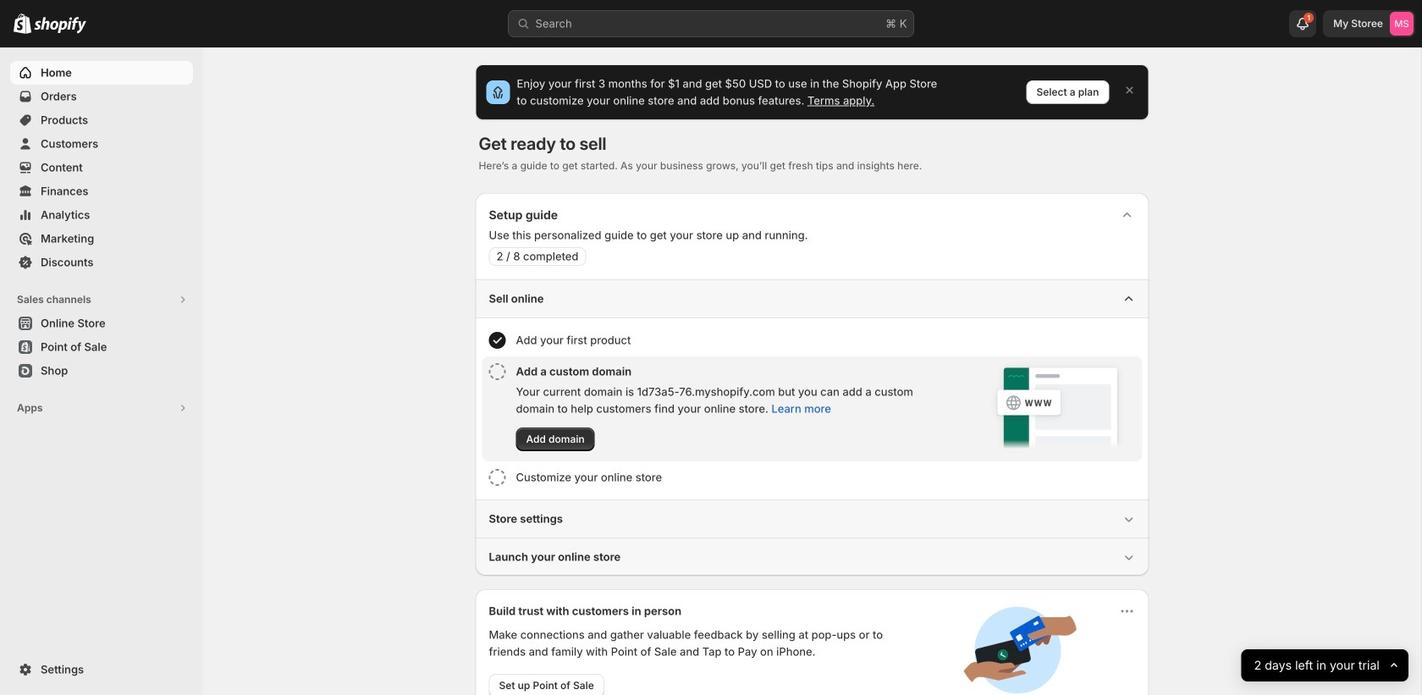 Task type: vqa. For each thing, say whether or not it's contained in the screenshot.
Shop settings menu Element
no



Task type: describe. For each thing, give the bounding box(es) containing it.
mark add a custom domain as done image
[[489, 363, 506, 380]]

customize your online store group
[[482, 462, 1143, 493]]

shopify image
[[34, 17, 86, 34]]

add your first product group
[[482, 325, 1143, 356]]



Task type: locate. For each thing, give the bounding box(es) containing it.
add a custom domain group
[[482, 356, 1143, 461]]

my storee image
[[1390, 12, 1414, 36]]

guide categories group
[[475, 279, 1150, 576]]

setup guide region
[[475, 193, 1150, 576]]

mark add your first product as not done image
[[489, 332, 506, 349]]

shopify image
[[14, 13, 31, 34]]

sell online group
[[475, 279, 1150, 500]]

mark customize your online store as done image
[[489, 469, 506, 486]]



